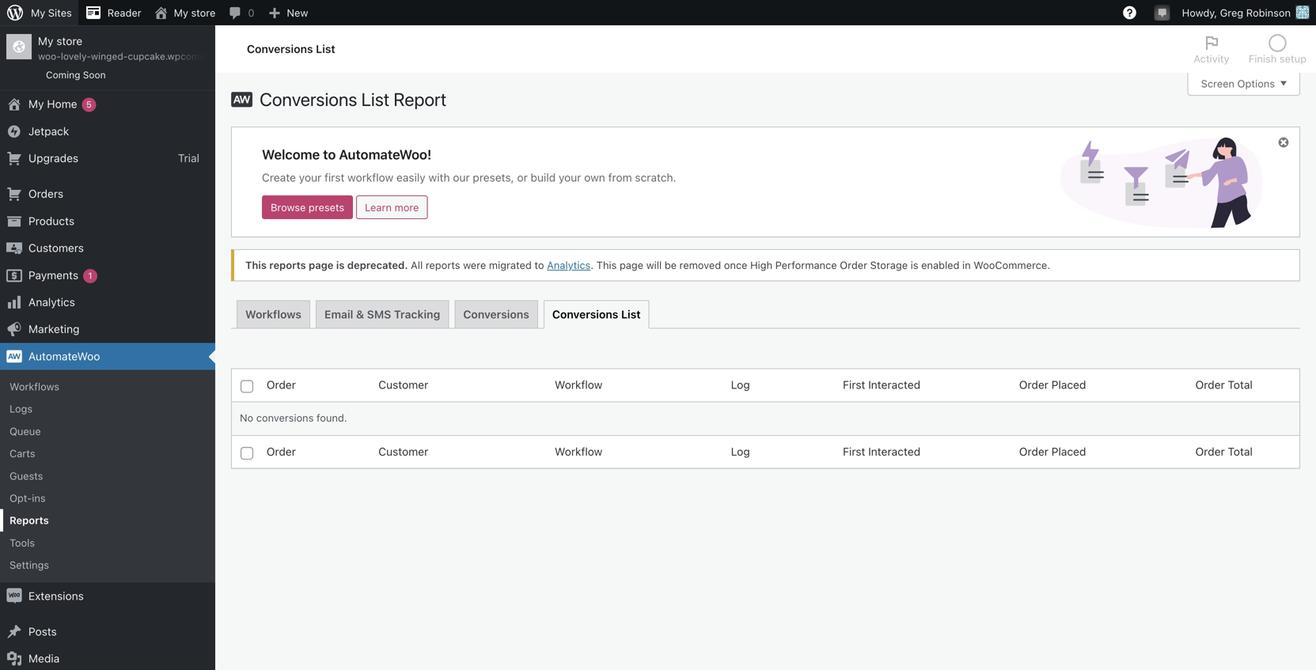 Task type: describe. For each thing, give the bounding box(es) containing it.
my for my home 5
[[28, 97, 44, 110]]

products link
[[0, 208, 215, 235]]

my for my sites
[[31, 7, 45, 19]]

migrated
[[489, 259, 532, 271]]

lovely-
[[61, 51, 91, 62]]

2 total from the top
[[1228, 445, 1253, 458]]

finish setup
[[1249, 53, 1307, 64]]

this reports page is deprecated. all reports were migrated to analytics . this page will be removed once high performance order storage is enabled in woocommerce.
[[245, 259, 1050, 271]]

howdy,
[[1182, 7, 1217, 19]]

sites
[[48, 7, 72, 19]]

create your first workflow easily with our presets, or build your own from scratch.
[[262, 171, 676, 184]]

first
[[324, 171, 345, 184]]

cupcake.wpcomstaging.com
[[128, 51, 255, 62]]

woocommerce.
[[974, 259, 1050, 271]]

greg
[[1220, 7, 1243, 19]]

deprecated.
[[347, 259, 408, 271]]

winged-
[[91, 51, 128, 62]]

2 log from the top
[[731, 445, 750, 458]]

reports
[[9, 515, 49, 526]]

my home 5
[[28, 97, 92, 110]]

no
[[240, 412, 253, 424]]

extensions
[[28, 589, 84, 602]]

tools link
[[0, 532, 215, 554]]

conversions down .
[[552, 308, 618, 321]]

will
[[646, 259, 662, 271]]

jetpack
[[28, 124, 69, 138]]

5
[[86, 99, 92, 110]]

carts
[[9, 448, 35, 459]]

posts link
[[0, 618, 215, 645]]

workflows for email & sms tracking
[[245, 308, 301, 321]]

2 customer from the top
[[378, 445, 428, 458]]

our
[[453, 171, 470, 184]]

high
[[750, 259, 772, 271]]

1 vertical spatial list
[[361, 89, 389, 110]]

2 reports from the left
[[426, 259, 460, 271]]

1 is from the left
[[336, 259, 345, 271]]

notification image
[[1156, 6, 1169, 18]]

.
[[591, 259, 594, 271]]

0 link
[[222, 0, 261, 25]]

tools
[[9, 537, 35, 549]]

jetpack link
[[0, 118, 215, 145]]

browse presets
[[271, 202, 344, 213]]

from
[[608, 171, 632, 184]]

screen
[[1201, 78, 1234, 89]]

2 is from the left
[[911, 259, 918, 271]]

screen options
[[1201, 78, 1275, 89]]

learn more
[[365, 202, 419, 213]]

report
[[394, 89, 446, 110]]

presets
[[309, 202, 344, 213]]

store for my store
[[191, 7, 216, 19]]

email & sms tracking link
[[316, 300, 449, 328]]

carts link
[[0, 442, 215, 465]]

automatewoo link
[[0, 343, 215, 370]]

2 page from the left
[[620, 259, 643, 271]]

1 first interacted from the top
[[843, 378, 920, 391]]

queue
[[9, 425, 41, 437]]

coming
[[46, 69, 80, 80]]

orders
[[28, 187, 63, 200]]

0 vertical spatial conversions list
[[247, 42, 335, 55]]

customers
[[28, 241, 84, 254]]

no conversions found.
[[240, 412, 347, 424]]

my for my store
[[174, 7, 188, 19]]

2 order total from the top
[[1195, 445, 1253, 458]]

with
[[428, 171, 450, 184]]

1 interacted from the top
[[868, 378, 920, 391]]

tracking
[[394, 308, 440, 321]]

queue link
[[0, 420, 215, 442]]

store for my store woo-lovely-winged-cupcake.wpcomstaging.com coming soon
[[56, 34, 82, 47]]

performance
[[775, 259, 837, 271]]

analytics inside 'main menu' navigation
[[28, 296, 75, 309]]

in
[[962, 259, 971, 271]]

guests link
[[0, 465, 215, 487]]

setup
[[1280, 53, 1307, 64]]

sms
[[367, 308, 391, 321]]

reports link
[[0, 509, 215, 532]]

my sites
[[31, 7, 72, 19]]

1 customer from the top
[[378, 378, 428, 391]]

1 reports from the left
[[269, 259, 306, 271]]

screen options button
[[1188, 72, 1300, 96]]

conversions list report
[[260, 89, 446, 110]]

extensions link
[[0, 583, 215, 610]]

email
[[324, 308, 353, 321]]

1
[[88, 270, 92, 281]]

orders link
[[0, 181, 215, 208]]

0
[[248, 7, 254, 19]]

posts
[[28, 625, 57, 638]]

logs
[[9, 403, 33, 415]]

2 first interacted from the top
[[843, 445, 920, 458]]

howdy, greg robinson
[[1182, 7, 1291, 19]]

customers link
[[0, 235, 215, 262]]

1 horizontal spatial conversions list
[[552, 308, 641, 321]]



Task type: locate. For each thing, give the bounding box(es) containing it.
2 first from the top
[[843, 445, 865, 458]]

is right storage
[[911, 259, 918, 271]]

page up email
[[309, 259, 334, 271]]

tab list containing activity
[[1184, 25, 1316, 73]]

workflows link
[[237, 300, 310, 328], [0, 376, 215, 398]]

new
[[287, 7, 308, 19]]

1 vertical spatial workflows
[[9, 381, 59, 393]]

1 order placed from the top
[[1019, 378, 1086, 391]]

1 this from the left
[[245, 259, 267, 271]]

payments
[[28, 268, 78, 282]]

conversions list down new "link"
[[247, 42, 335, 55]]

2 this from the left
[[596, 259, 617, 271]]

0 horizontal spatial conversions list
[[247, 42, 335, 55]]

0 vertical spatial total
[[1228, 378, 1253, 391]]

0 horizontal spatial reports
[[269, 259, 306, 271]]

2 placed from the top
[[1051, 445, 1086, 458]]

workflows link for logs
[[0, 376, 215, 398]]

1 horizontal spatial list
[[361, 89, 389, 110]]

or
[[517, 171, 528, 184]]

to up first
[[323, 146, 336, 162]]

workflows for logs
[[9, 381, 59, 393]]

new link
[[261, 0, 314, 25]]

1 vertical spatial first interacted
[[843, 445, 920, 458]]

1 horizontal spatial to
[[534, 259, 544, 271]]

1 vertical spatial log
[[731, 445, 750, 458]]

trial
[[178, 152, 199, 165]]

robinson
[[1246, 7, 1291, 19]]

media link
[[0, 645, 215, 670]]

your
[[299, 171, 321, 184], [559, 171, 581, 184]]

0 horizontal spatial workflows link
[[0, 376, 215, 398]]

workflows link down the automatewoo link
[[0, 376, 215, 398]]

my left home
[[28, 97, 44, 110]]

guests
[[9, 470, 43, 482]]

conversions list link
[[544, 300, 649, 329]]

1 vertical spatial order total
[[1195, 445, 1253, 458]]

build
[[531, 171, 556, 184]]

list left report at the top left
[[361, 89, 389, 110]]

enabled
[[921, 259, 959, 271]]

workflows link left email
[[237, 300, 310, 328]]

store inside toolbar navigation
[[191, 7, 216, 19]]

1 vertical spatial workflow
[[555, 445, 602, 458]]

scratch.
[[635, 171, 676, 184]]

is left deprecated.
[[336, 259, 345, 271]]

1 vertical spatial analytics link
[[0, 289, 215, 316]]

store inside the my store woo-lovely-winged-cupcake.wpcomstaging.com coming soon
[[56, 34, 82, 47]]

logs link
[[0, 398, 215, 420]]

found.
[[316, 412, 347, 424]]

settings
[[9, 559, 49, 571]]

0 horizontal spatial is
[[336, 259, 345, 271]]

reports right all in the left top of the page
[[426, 259, 460, 271]]

0 vertical spatial workflows
[[245, 308, 301, 321]]

1 vertical spatial customer
[[378, 445, 428, 458]]

1 vertical spatial order placed
[[1019, 445, 1086, 458]]

0 vertical spatial order total
[[1195, 378, 1253, 391]]

list up conversions list report
[[316, 42, 335, 55]]

woo-
[[38, 51, 61, 62]]

your left own
[[559, 171, 581, 184]]

my store woo-lovely-winged-cupcake.wpcomstaging.com coming soon
[[38, 34, 255, 80]]

analytics link
[[547, 259, 591, 271], [0, 289, 215, 316]]

0 vertical spatial store
[[191, 7, 216, 19]]

workflows link for email & sms tracking
[[237, 300, 310, 328]]

settings link
[[0, 554, 215, 576]]

0 vertical spatial log
[[731, 378, 750, 391]]

this right .
[[596, 259, 617, 271]]

1 vertical spatial interacted
[[868, 445, 920, 458]]

&
[[356, 308, 364, 321]]

activity button
[[1184, 25, 1239, 73]]

tab list
[[1184, 25, 1316, 73]]

list down this reports page is deprecated. all reports were migrated to analytics . this page will be removed once high performance order storage is enabled in woocommerce. at the top of the page
[[621, 308, 641, 321]]

1 vertical spatial to
[[534, 259, 544, 271]]

workflows inside 'main menu' navigation
[[9, 381, 59, 393]]

finish
[[1249, 53, 1277, 64]]

0 vertical spatial interacted
[[868, 378, 920, 391]]

2 vertical spatial list
[[621, 308, 641, 321]]

toolbar navigation
[[0, 0, 1316, 28]]

conversions
[[256, 412, 314, 424]]

be
[[665, 259, 677, 271]]

automatewoo!
[[339, 146, 431, 162]]

1 page from the left
[[309, 259, 334, 271]]

all
[[411, 259, 423, 271]]

learn more link
[[356, 196, 428, 219]]

2 order placed from the top
[[1019, 445, 1086, 458]]

None checkbox
[[241, 380, 253, 393], [241, 447, 253, 460], [241, 380, 253, 393], [241, 447, 253, 460]]

conversions down migrated
[[463, 308, 529, 321]]

0 vertical spatial list
[[316, 42, 335, 55]]

reports
[[269, 259, 306, 271], [426, 259, 460, 271]]

analytics link down 1
[[0, 289, 215, 316]]

0 horizontal spatial store
[[56, 34, 82, 47]]

1 total from the top
[[1228, 378, 1253, 391]]

opt-ins
[[9, 492, 46, 504]]

payments 1
[[28, 268, 92, 282]]

my inside the my store woo-lovely-winged-cupcake.wpcomstaging.com coming soon
[[38, 34, 53, 47]]

reader link
[[78, 0, 148, 25]]

1 vertical spatial analytics
[[28, 296, 75, 309]]

0 vertical spatial workflow
[[555, 378, 602, 391]]

page
[[309, 259, 334, 271], [620, 259, 643, 271]]

create
[[262, 171, 296, 184]]

learn
[[365, 202, 392, 213]]

to right migrated
[[534, 259, 544, 271]]

my for my store woo-lovely-winged-cupcake.wpcomstaging.com coming soon
[[38, 34, 53, 47]]

0 horizontal spatial list
[[316, 42, 335, 55]]

1 first from the top
[[843, 378, 865, 391]]

1 vertical spatial first
[[843, 445, 865, 458]]

2 interacted from the top
[[868, 445, 920, 458]]

0 vertical spatial to
[[323, 146, 336, 162]]

upgrades
[[28, 152, 78, 165]]

my inside my sites link
[[31, 7, 45, 19]]

my store link
[[148, 0, 222, 25]]

analytics link up 'conversions list' link
[[547, 259, 591, 271]]

0 vertical spatial analytics link
[[547, 259, 591, 271]]

1 order total from the top
[[1195, 378, 1253, 391]]

0 horizontal spatial page
[[309, 259, 334, 271]]

1 vertical spatial workflows link
[[0, 376, 215, 398]]

first interacted
[[843, 378, 920, 391], [843, 445, 920, 458]]

home
[[47, 97, 77, 110]]

1 your from the left
[[299, 171, 321, 184]]

easily
[[396, 171, 425, 184]]

conversions list down .
[[552, 308, 641, 321]]

1 horizontal spatial your
[[559, 171, 581, 184]]

0 vertical spatial workflows link
[[237, 300, 310, 328]]

0 vertical spatial placed
[[1051, 378, 1086, 391]]

conversions link
[[454, 300, 538, 328]]

0 horizontal spatial analytics
[[28, 296, 75, 309]]

0 horizontal spatial this
[[245, 259, 267, 271]]

2 horizontal spatial list
[[621, 308, 641, 321]]

marketing link
[[0, 316, 215, 343]]

1 horizontal spatial reports
[[426, 259, 460, 271]]

page left will
[[620, 259, 643, 271]]

reader
[[107, 7, 141, 19]]

analytics
[[547, 259, 591, 271], [28, 296, 75, 309]]

presets,
[[473, 171, 514, 184]]

activity
[[1194, 53, 1230, 64]]

1 workflow from the top
[[555, 378, 602, 391]]

0 vertical spatial first
[[843, 378, 865, 391]]

my up woo-
[[38, 34, 53, 47]]

0 horizontal spatial to
[[323, 146, 336, 162]]

placed
[[1051, 378, 1086, 391], [1051, 445, 1086, 458]]

your left first
[[299, 171, 321, 184]]

analytics down payments
[[28, 296, 75, 309]]

1 horizontal spatial workflows link
[[237, 300, 310, 328]]

1 vertical spatial store
[[56, 34, 82, 47]]

0 horizontal spatial workflows
[[9, 381, 59, 393]]

this
[[245, 259, 267, 271], [596, 259, 617, 271]]

2 workflow from the top
[[555, 445, 602, 458]]

1 horizontal spatial page
[[620, 259, 643, 271]]

interacted
[[868, 378, 920, 391], [868, 445, 920, 458]]

workflows up logs
[[9, 381, 59, 393]]

0 vertical spatial analytics
[[547, 259, 591, 271]]

email & sms tracking
[[324, 308, 440, 321]]

automatewoo
[[28, 350, 100, 363]]

1 log from the top
[[731, 378, 750, 391]]

1 vertical spatial total
[[1228, 445, 1253, 458]]

soon
[[83, 69, 106, 80]]

browse presets link
[[262, 196, 353, 219]]

were
[[463, 259, 486, 271]]

options
[[1237, 78, 1275, 89]]

my up cupcake.wpcomstaging.com
[[174, 7, 188, 19]]

0 vertical spatial first interacted
[[843, 378, 920, 391]]

1 horizontal spatial analytics link
[[547, 259, 591, 271]]

to
[[323, 146, 336, 162], [534, 259, 544, 271]]

workflow
[[555, 378, 602, 391], [555, 445, 602, 458]]

1 vertical spatial conversions list
[[552, 308, 641, 321]]

browse
[[271, 202, 306, 213]]

store
[[191, 7, 216, 19], [56, 34, 82, 47]]

this down the browse presets link
[[245, 259, 267, 271]]

is
[[336, 259, 345, 271], [911, 259, 918, 271]]

1 horizontal spatial workflows
[[245, 308, 301, 321]]

conversions down new "link"
[[247, 42, 313, 55]]

analytics up 'conversions list' link
[[547, 259, 591, 271]]

store left 0 link at the left top of page
[[191, 7, 216, 19]]

workflows left email
[[245, 308, 301, 321]]

reports down browse
[[269, 259, 306, 271]]

my left sites on the left of the page
[[31, 7, 45, 19]]

removed
[[679, 259, 721, 271]]

1 vertical spatial placed
[[1051, 445, 1086, 458]]

1 horizontal spatial this
[[596, 259, 617, 271]]

0 horizontal spatial your
[[299, 171, 321, 184]]

1 horizontal spatial analytics
[[547, 259, 591, 271]]

store up the lovely-
[[56, 34, 82, 47]]

conversions up welcome
[[260, 89, 357, 110]]

conversions list
[[247, 42, 335, 55], [552, 308, 641, 321]]

main menu navigation
[[0, 25, 255, 670]]

0 vertical spatial customer
[[378, 378, 428, 391]]

my store
[[174, 7, 216, 19]]

0 horizontal spatial analytics link
[[0, 289, 215, 316]]

welcome
[[262, 146, 320, 162]]

0 vertical spatial order placed
[[1019, 378, 1086, 391]]

2 your from the left
[[559, 171, 581, 184]]

my inside my store link
[[174, 7, 188, 19]]

log
[[731, 378, 750, 391], [731, 445, 750, 458]]

1 horizontal spatial store
[[191, 7, 216, 19]]

1 placed from the top
[[1051, 378, 1086, 391]]

1 horizontal spatial is
[[911, 259, 918, 271]]

products
[[28, 214, 74, 227]]



Task type: vqa. For each thing, say whether or not it's contained in the screenshot.
the store corresponding to My store woo-lovely-winged-cupcake.wpcomstaging.com Coming Soon
yes



